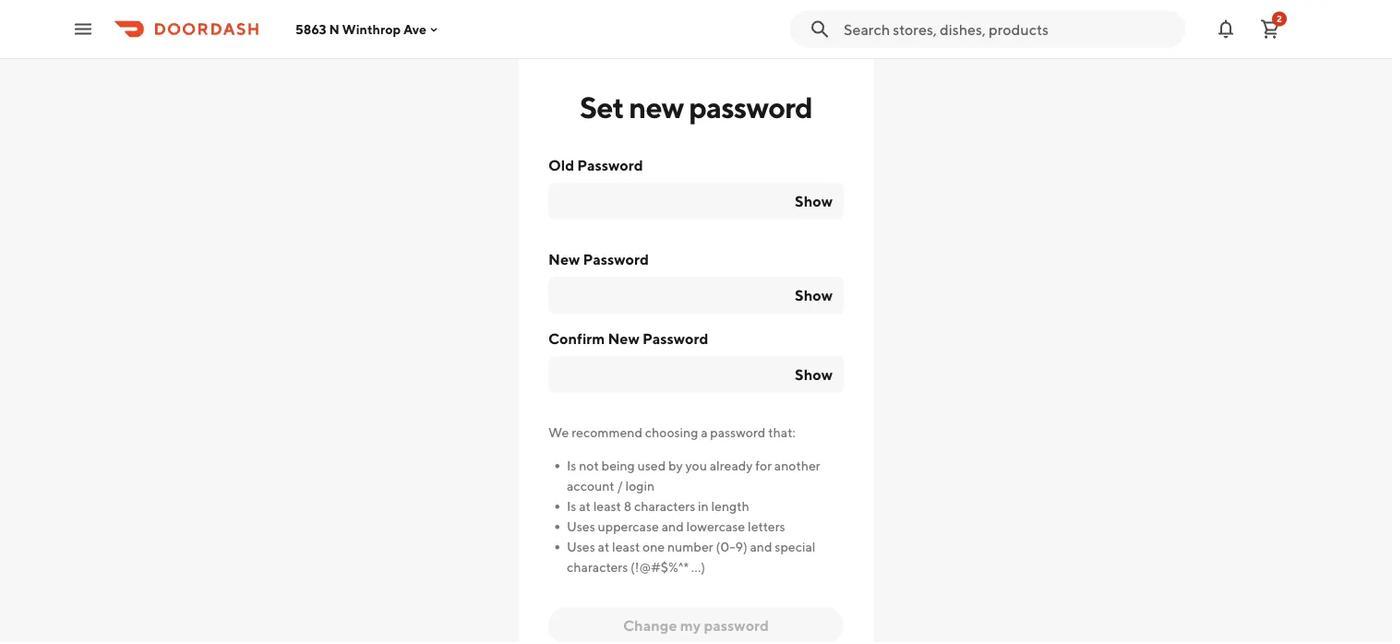 Task type: vqa. For each thing, say whether or not it's contained in the screenshot.
password
yes



Task type: describe. For each thing, give the bounding box(es) containing it.
2 uses from the top
[[567, 540, 595, 555]]

login
[[626, 479, 655, 494]]

in
[[698, 499, 709, 514]]

open menu image
[[72, 18, 94, 40]]

show button for new password
[[795, 285, 833, 306]]

show for new password
[[795, 287, 833, 304]]

1 uses from the top
[[567, 519, 595, 535]]

1 vertical spatial least
[[612, 540, 640, 555]]

number
[[668, 540, 713, 555]]

(0-
[[716, 540, 735, 555]]

being
[[602, 458, 635, 474]]

0 horizontal spatial new
[[548, 251, 580, 268]]

change my password
[[623, 617, 769, 635]]

password for change my password
[[704, 617, 769, 635]]

2 items, open order cart image
[[1259, 18, 1281, 40]]

Store search: begin typing to search for stores available on DoorDash text field
[[844, 19, 1174, 39]]

special
[[775, 540, 816, 555]]

5863
[[295, 21, 326, 37]]

we
[[548, 425, 569, 440]]

(!@#$%^*
[[631, 560, 689, 575]]

already
[[710, 458, 753, 474]]

1 vertical spatial new
[[608, 330, 640, 348]]

…)
[[691, 560, 705, 575]]

password for set new password
[[689, 90, 812, 124]]

length
[[711, 499, 749, 514]]

new password
[[548, 251, 649, 268]]

2
[[1277, 13, 1282, 24]]

is not being used by you already for another account / login is at least 8 characters in length uses uppercase and lowercase letters uses at least one number (0-9) and special characters (!@#$%^* …)
[[567, 458, 821, 575]]

a
[[701, 425, 708, 440]]

we recommend choosing a password that:
[[548, 425, 796, 440]]

n
[[329, 21, 340, 37]]

show for old password
[[795, 193, 833, 210]]

account
[[567, 479, 615, 494]]

0 vertical spatial least
[[593, 499, 621, 514]]

used
[[638, 458, 666, 474]]

9)
[[735, 540, 748, 555]]

uppercase
[[598, 519, 659, 535]]

letters
[[748, 519, 785, 535]]

my
[[680, 617, 701, 635]]

1 vertical spatial and
[[750, 540, 772, 555]]



Task type: locate. For each thing, give the bounding box(es) containing it.
new
[[548, 251, 580, 268], [608, 330, 640, 348]]

confirm new password
[[548, 330, 708, 348]]

is
[[567, 458, 577, 474], [567, 499, 577, 514]]

uses
[[567, 519, 595, 535], [567, 540, 595, 555]]

at down uppercase
[[598, 540, 610, 555]]

0 vertical spatial show
[[795, 193, 833, 210]]

show button
[[795, 191, 833, 211], [795, 285, 833, 306], [795, 365, 833, 385]]

not
[[579, 458, 599, 474]]

0 vertical spatial password
[[689, 90, 812, 124]]

1 vertical spatial show
[[795, 287, 833, 304]]

2 vertical spatial password
[[643, 330, 708, 348]]

characters down uppercase
[[567, 560, 628, 575]]

0 vertical spatial is
[[567, 458, 577, 474]]

new up the confirm
[[548, 251, 580, 268]]

new
[[629, 90, 684, 124]]

0 vertical spatial at
[[579, 499, 591, 514]]

0 horizontal spatial at
[[579, 499, 591, 514]]

password for new password
[[583, 251, 649, 268]]

show
[[795, 193, 833, 210], [795, 287, 833, 304], [795, 366, 833, 384]]

password
[[577, 156, 643, 174], [583, 251, 649, 268], [643, 330, 708, 348]]

ave
[[403, 21, 427, 37]]

that:
[[768, 425, 796, 440]]

password
[[689, 90, 812, 124], [710, 425, 766, 440], [704, 617, 769, 635]]

1 horizontal spatial and
[[750, 540, 772, 555]]

8
[[624, 499, 632, 514]]

0 vertical spatial and
[[662, 519, 684, 535]]

at
[[579, 499, 591, 514], [598, 540, 610, 555]]

is left not
[[567, 458, 577, 474]]

2 button
[[1252, 11, 1289, 48]]

1 vertical spatial show button
[[795, 285, 833, 306]]

show button for old password
[[795, 191, 833, 211]]

1 horizontal spatial at
[[598, 540, 610, 555]]

set
[[580, 90, 624, 124]]

new right the confirm
[[608, 330, 640, 348]]

characters down login
[[634, 499, 695, 514]]

and up "number"
[[662, 519, 684, 535]]

1 vertical spatial characters
[[567, 560, 628, 575]]

1 vertical spatial is
[[567, 499, 577, 514]]

0 vertical spatial show button
[[795, 191, 833, 211]]

and
[[662, 519, 684, 535], [750, 540, 772, 555]]

1 show from the top
[[795, 193, 833, 210]]

least left 8
[[593, 499, 621, 514]]

change
[[623, 617, 677, 635]]

0 vertical spatial password
[[577, 156, 643, 174]]

1 show button from the top
[[795, 191, 833, 211]]

2 is from the top
[[567, 499, 577, 514]]

at down account
[[579, 499, 591, 514]]

winthrop
[[342, 21, 401, 37]]

1 vertical spatial uses
[[567, 540, 595, 555]]

change my password button
[[548, 608, 844, 643]]

password for old password
[[577, 156, 643, 174]]

0 vertical spatial new
[[548, 251, 580, 268]]

1 is from the top
[[567, 458, 577, 474]]

another
[[774, 458, 821, 474]]

old password
[[548, 156, 643, 174]]

confirm
[[548, 330, 605, 348]]

0 horizontal spatial and
[[662, 519, 684, 535]]

2 show button from the top
[[795, 285, 833, 306]]

1 horizontal spatial characters
[[634, 499, 695, 514]]

show button for confirm new password
[[795, 365, 833, 385]]

least down uppercase
[[612, 540, 640, 555]]

set new password
[[580, 90, 812, 124]]

choosing
[[645, 425, 698, 440]]

1 vertical spatial password
[[710, 425, 766, 440]]

one
[[643, 540, 665, 555]]

1 vertical spatial password
[[583, 251, 649, 268]]

characters
[[634, 499, 695, 514], [567, 560, 628, 575]]

for
[[755, 458, 772, 474]]

0 vertical spatial uses
[[567, 519, 595, 535]]

show for confirm new password
[[795, 366, 833, 384]]

least
[[593, 499, 621, 514], [612, 540, 640, 555]]

lowercase
[[686, 519, 745, 535]]

notification bell image
[[1215, 18, 1237, 40]]

by
[[668, 458, 683, 474]]

5863 n winthrop ave
[[295, 21, 427, 37]]

1 vertical spatial at
[[598, 540, 610, 555]]

2 vertical spatial show
[[795, 366, 833, 384]]

3 show from the top
[[795, 366, 833, 384]]

0 vertical spatial characters
[[634, 499, 695, 514]]

1 horizontal spatial new
[[608, 330, 640, 348]]

and right 9)
[[750, 540, 772, 555]]

2 vertical spatial password
[[704, 617, 769, 635]]

recommend
[[572, 425, 643, 440]]

3 show button from the top
[[795, 365, 833, 385]]

/
[[617, 479, 623, 494]]

2 vertical spatial show button
[[795, 365, 833, 385]]

password inside button
[[704, 617, 769, 635]]

0 horizontal spatial characters
[[567, 560, 628, 575]]

you
[[685, 458, 707, 474]]

old
[[548, 156, 574, 174]]

is down account
[[567, 499, 577, 514]]

5863 n winthrop ave button
[[295, 21, 441, 37]]

2 show from the top
[[795, 287, 833, 304]]



